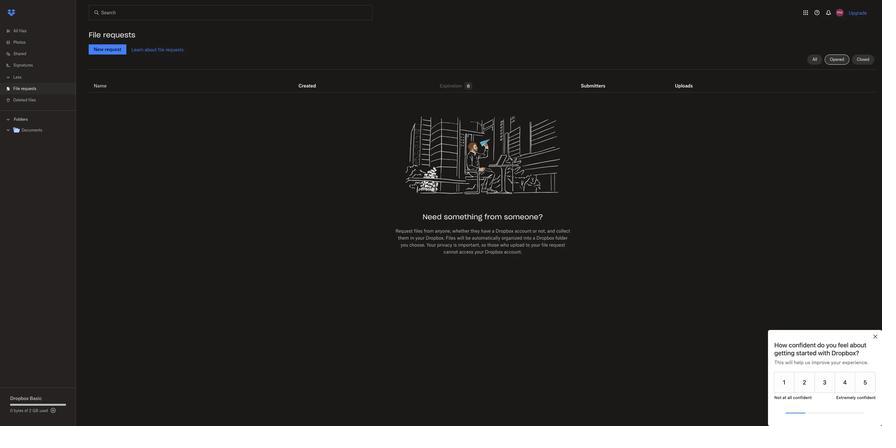 Task type: vqa. For each thing, say whether or not it's contained in the screenshot.
"FILE REQUESTS" in the group
no



Task type: locate. For each thing, give the bounding box(es) containing it.
from up dropbox.
[[424, 228, 434, 234]]

files up "in"
[[414, 228, 423, 234]]

1 vertical spatial your
[[532, 242, 541, 248]]

0 horizontal spatial your
[[416, 235, 425, 241]]

from up have
[[485, 212, 502, 221]]

0 horizontal spatial all
[[13, 29, 18, 33]]

your right to
[[532, 242, 541, 248]]

in
[[411, 235, 414, 241]]

1 vertical spatial file
[[13, 86, 20, 91]]

request
[[105, 47, 121, 52], [550, 242, 566, 248]]

1 horizontal spatial column header
[[676, 75, 701, 90]]

0 vertical spatial requests
[[103, 30, 136, 39]]

0 vertical spatial files
[[19, 29, 27, 33]]

request files from anyone, whether they have a dropbox account or not, and collect them in your dropbox. files will be automatically organized into a dropbox folder you choose. your privacy is important, so those who upload to your file request cannot access your dropbox account.
[[396, 228, 571, 255]]

2 column header from the left
[[676, 75, 701, 90]]

organized
[[502, 235, 523, 241]]

upgrade link
[[850, 10, 868, 15]]

1 vertical spatial a
[[533, 235, 536, 241]]

created button
[[299, 82, 316, 90]]

will
[[457, 235, 465, 241]]

anyone,
[[435, 228, 451, 234]]

automatically
[[472, 235, 501, 241]]

a right into
[[533, 235, 536, 241]]

deleted files link
[[5, 94, 76, 106]]

bytes
[[14, 408, 23, 413]]

access
[[460, 249, 474, 255]]

1 vertical spatial all
[[813, 57, 818, 62]]

all for all files
[[13, 29, 18, 33]]

dropbox
[[496, 228, 514, 234], [537, 235, 555, 241], [485, 249, 503, 255], [10, 396, 29, 401]]

1 horizontal spatial files
[[28, 98, 36, 102]]

all button
[[808, 55, 823, 65]]

1 horizontal spatial requests
[[103, 30, 136, 39]]

0 horizontal spatial requests
[[21, 86, 36, 91]]

requests up deleted files at left
[[21, 86, 36, 91]]

0 horizontal spatial a
[[492, 228, 495, 234]]

file down less
[[13, 86, 20, 91]]

2 vertical spatial your
[[475, 249, 484, 255]]

file up new
[[89, 30, 101, 39]]

2 vertical spatial files
[[414, 228, 423, 234]]

0 horizontal spatial from
[[424, 228, 434, 234]]

0 horizontal spatial file
[[13, 86, 20, 91]]

2 horizontal spatial requests
[[166, 47, 184, 52]]

row
[[89, 72, 878, 93]]

learn about file requests
[[132, 47, 184, 52]]

1 vertical spatial files
[[28, 98, 36, 102]]

1 horizontal spatial all
[[813, 57, 818, 62]]

your up choose.
[[416, 235, 425, 241]]

1 horizontal spatial your
[[475, 249, 484, 255]]

is
[[454, 242, 457, 248]]

documents link
[[13, 126, 71, 135]]

requests up new request
[[103, 30, 136, 39]]

your down so
[[475, 249, 484, 255]]

Search in folder "Dropbox" text field
[[101, 9, 360, 16]]

files right deleted at the left of page
[[28, 98, 36, 102]]

from inside request files from anyone, whether they have a dropbox account or not, and collect them in your dropbox. files will be automatically organized into a dropbox folder you choose. your privacy is important, so those who upload to your file request cannot access your dropbox account.
[[424, 228, 434, 234]]

1 horizontal spatial request
[[550, 242, 566, 248]]

files inside request files from anyone, whether they have a dropbox account or not, and collect them in your dropbox. files will be automatically organized into a dropbox folder you choose. your privacy is important, so those who upload to your file request cannot access your dropbox account.
[[414, 228, 423, 234]]

0 vertical spatial request
[[105, 47, 121, 52]]

file requests
[[89, 30, 136, 39], [13, 86, 36, 91]]

0 vertical spatial file requests
[[89, 30, 136, 39]]

1 vertical spatial from
[[424, 228, 434, 234]]

0 vertical spatial all
[[13, 29, 18, 33]]

closed
[[858, 57, 870, 62]]

deleted
[[13, 98, 27, 102]]

1 horizontal spatial from
[[485, 212, 502, 221]]

list containing all files
[[0, 22, 76, 110]]

column header
[[581, 75, 607, 90], [676, 75, 701, 90]]

0 bytes of 2 gb used
[[10, 408, 48, 413]]

and
[[548, 228, 556, 234]]

closed button
[[853, 55, 875, 65]]

basic
[[30, 396, 42, 401]]

a right have
[[492, 228, 495, 234]]

requests right about
[[166, 47, 184, 52]]

learn about file requests link
[[132, 47, 184, 52]]

from
[[485, 212, 502, 221], [424, 228, 434, 234]]

about
[[145, 47, 157, 52]]

a
[[492, 228, 495, 234], [533, 235, 536, 241]]

have
[[481, 228, 491, 234]]

into
[[524, 235, 532, 241]]

opened button
[[826, 55, 850, 65]]

all
[[13, 29, 18, 33], [813, 57, 818, 62]]

dropbox down not,
[[537, 235, 555, 241]]

1 vertical spatial requests
[[166, 47, 184, 52]]

file right about
[[158, 47, 165, 52]]

0 vertical spatial file
[[158, 47, 165, 52]]

who
[[501, 242, 509, 248]]

0 horizontal spatial file requests
[[13, 86, 36, 91]]

2 horizontal spatial files
[[414, 228, 423, 234]]

files
[[19, 29, 27, 33], [28, 98, 36, 102], [414, 228, 423, 234]]

whether
[[453, 228, 470, 234]]

request
[[396, 228, 413, 234]]

requests
[[103, 30, 136, 39], [166, 47, 184, 52], [21, 86, 36, 91]]

less image
[[5, 74, 11, 81]]

1 vertical spatial request
[[550, 242, 566, 248]]

2 vertical spatial requests
[[21, 86, 36, 91]]

1 vertical spatial file
[[542, 242, 549, 248]]

upload
[[511, 242, 525, 248]]

all files
[[13, 29, 27, 33]]

all up the photos
[[13, 29, 18, 33]]

row containing name
[[89, 72, 878, 93]]

file
[[158, 47, 165, 52], [542, 242, 549, 248]]

1 horizontal spatial file
[[542, 242, 549, 248]]

0 horizontal spatial files
[[19, 29, 27, 33]]

file requests up deleted files at left
[[13, 86, 36, 91]]

all inside button
[[813, 57, 818, 62]]

dropbox up organized
[[496, 228, 514, 234]]

all for all
[[813, 57, 818, 62]]

files up the photos
[[19, 29, 27, 33]]

something
[[444, 212, 483, 221]]

2 horizontal spatial your
[[532, 242, 541, 248]]

request down folder
[[550, 242, 566, 248]]

file requests up new request
[[89, 30, 136, 39]]

0 vertical spatial from
[[485, 212, 502, 221]]

request right new
[[105, 47, 121, 52]]

all left 'opened'
[[813, 57, 818, 62]]

request inside request files from anyone, whether they have a dropbox account or not, and collect them in your dropbox. files will be automatically organized into a dropbox folder you choose. your privacy is important, so those who upload to your file request cannot access your dropbox account.
[[550, 242, 566, 248]]

cannot
[[444, 249, 458, 255]]

1 vertical spatial file requests
[[13, 86, 36, 91]]

file
[[89, 30, 101, 39], [13, 86, 20, 91]]

someone?
[[505, 212, 544, 221]]

name
[[94, 83, 107, 88]]

1 horizontal spatial file
[[89, 30, 101, 39]]

not,
[[539, 228, 547, 234]]

list
[[0, 22, 76, 110]]

of
[[25, 408, 28, 413]]

0 horizontal spatial request
[[105, 47, 121, 52]]

your
[[416, 235, 425, 241], [532, 242, 541, 248], [475, 249, 484, 255]]

0 horizontal spatial column header
[[581, 75, 607, 90]]

0
[[10, 408, 13, 413]]

gb
[[32, 408, 38, 413]]

file down not,
[[542, 242, 549, 248]]



Task type: describe. For each thing, give the bounding box(es) containing it.
shared
[[13, 51, 26, 56]]

dropbox up bytes
[[10, 396, 29, 401]]

so
[[482, 242, 487, 248]]

need something from someone?
[[423, 212, 544, 221]]

dropbox image
[[5, 6, 18, 19]]

be
[[466, 235, 471, 241]]

privacy
[[438, 242, 453, 248]]

file requests link
[[5, 83, 76, 94]]

from for someone?
[[485, 212, 502, 221]]

them
[[398, 235, 409, 241]]

1 horizontal spatial file requests
[[89, 30, 136, 39]]

2
[[29, 408, 31, 413]]

signatures
[[13, 63, 33, 68]]

signatures link
[[5, 60, 76, 71]]

1 column header from the left
[[581, 75, 607, 90]]

requests inside list item
[[21, 86, 36, 91]]

deleted files
[[13, 98, 36, 102]]

or
[[533, 228, 537, 234]]

dropbox basic
[[10, 396, 42, 401]]

get more space image
[[49, 407, 57, 414]]

0 vertical spatial file
[[89, 30, 101, 39]]

opened
[[831, 57, 845, 62]]

used
[[39, 408, 48, 413]]

mw button
[[836, 8, 846, 18]]

0 horizontal spatial file
[[158, 47, 165, 52]]

you
[[401, 242, 409, 248]]

photos link
[[5, 37, 76, 48]]

request inside button
[[105, 47, 121, 52]]

folder
[[556, 235, 568, 241]]

files for request
[[414, 228, 423, 234]]

they
[[471, 228, 480, 234]]

photos
[[13, 40, 26, 45]]

learn
[[132, 47, 144, 52]]

0 vertical spatial a
[[492, 228, 495, 234]]

folders
[[14, 117, 28, 122]]

less
[[13, 75, 22, 80]]

upgrade
[[850, 10, 868, 15]]

file requests inside list item
[[13, 86, 36, 91]]

file requests list item
[[0, 83, 76, 94]]

0 vertical spatial your
[[416, 235, 425, 241]]

collect
[[557, 228, 571, 234]]

new request button
[[89, 44, 126, 55]]

those
[[488, 242, 499, 248]]

mw
[[838, 10, 843, 15]]

account
[[515, 228, 532, 234]]

file inside request files from anyone, whether they have a dropbox account or not, and collect them in your dropbox. files will be automatically organized into a dropbox folder you choose. your privacy is important, so those who upload to your file request cannot access your dropbox account.
[[542, 242, 549, 248]]

choose.
[[410, 242, 426, 248]]

new request
[[94, 47, 121, 52]]

your
[[427, 242, 436, 248]]

1 horizontal spatial a
[[533, 235, 536, 241]]

folders button
[[0, 114, 76, 124]]

important,
[[459, 242, 481, 248]]

account.
[[504, 249, 523, 255]]

pro trial element
[[462, 82, 473, 90]]

shared link
[[5, 48, 76, 60]]

file inside list item
[[13, 86, 20, 91]]

dropbox down those
[[485, 249, 503, 255]]

created
[[299, 83, 316, 88]]

need
[[423, 212, 442, 221]]

files for deleted
[[28, 98, 36, 102]]

files for all
[[19, 29, 27, 33]]

dropbox.
[[426, 235, 445, 241]]

documents
[[22, 128, 42, 133]]

new
[[94, 47, 104, 52]]

files
[[446, 235, 456, 241]]

all files link
[[5, 25, 76, 37]]

from for anyone,
[[424, 228, 434, 234]]

to
[[526, 242, 530, 248]]



